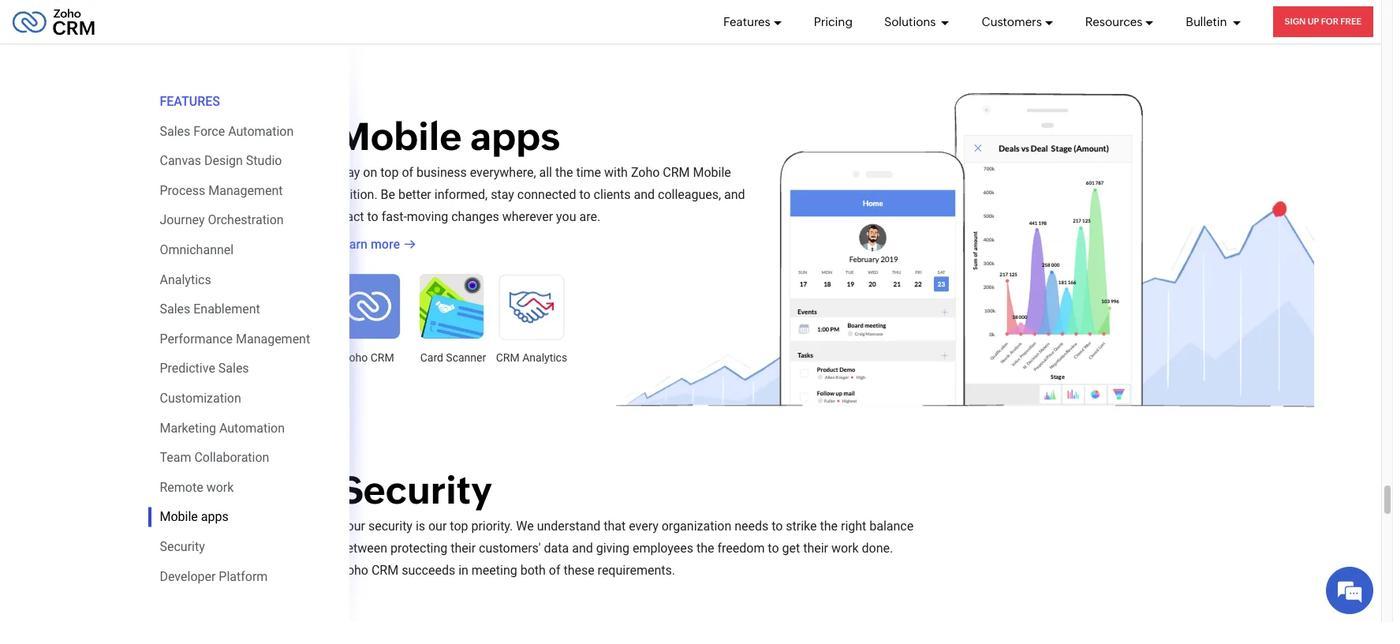 Task type: vqa. For each thing, say whether or not it's contained in the screenshot.
How
no



Task type: locate. For each thing, give the bounding box(es) containing it.
and inside security your security is our top priority. we understand that every organization needs to strike the right balance between protecting their customers' data and giving employees the freedom to get their work done. zoho crm succeeds in meeting both of these requirements.
[[572, 541, 593, 556]]

fast-
[[382, 209, 407, 224]]

0 vertical spatial security
[[340, 468, 493, 513]]

of inside security your security is our top priority. we understand that every organization needs to strike the right balance between protecting their customers' data and giving employees the freedom to get their work done. zoho crm succeeds in meeting both of these requirements.
[[549, 563, 561, 578]]

crm up 'colleagues,' on the top
[[663, 165, 690, 180]]

work down team collaboration
[[207, 480, 234, 495]]

0 horizontal spatial work
[[207, 480, 234, 495]]

to left strike
[[772, 519, 783, 534]]

1 vertical spatial mobile
[[693, 165, 732, 180]]

for
[[1322, 17, 1339, 26]]

1 horizontal spatial zoho
[[631, 165, 660, 180]]

pricing
[[814, 15, 853, 28]]

solutions
[[885, 15, 939, 28]]

time
[[577, 165, 601, 180]]

security
[[340, 468, 493, 513], [160, 539, 205, 554]]

work inside security your security is our top priority. we understand that every organization needs to strike the right balance between protecting their customers' data and giving employees the freedom to get their work done. zoho crm succeeds in meeting both of these requirements.
[[832, 541, 859, 556]]

0 horizontal spatial and
[[572, 541, 593, 556]]

0 vertical spatial of
[[402, 165, 414, 180]]

1 horizontal spatial of
[[549, 563, 561, 578]]

mobile up 'colleagues,' on the top
[[693, 165, 732, 180]]

1 vertical spatial the
[[821, 519, 838, 534]]

edition.
[[336, 187, 378, 202]]

2 their from the left
[[804, 541, 829, 556]]

in
[[459, 563, 469, 578]]

your
[[340, 519, 365, 534]]

1 vertical spatial sales
[[160, 302, 190, 317]]

0 horizontal spatial the
[[556, 165, 573, 180]]

we
[[516, 519, 534, 534]]

the left right
[[821, 519, 838, 534]]

crm
[[663, 165, 690, 180], [372, 563, 399, 578]]

all
[[540, 165, 553, 180]]

requirements.
[[598, 563, 676, 578]]

informed,
[[435, 187, 488, 202]]

needs
[[735, 519, 769, 534]]

collaboration
[[195, 450, 270, 465]]

mobile edition. be better informed, stay connected to clients and colleagues, and react to fast-moving changes wherever you are.
[[336, 165, 746, 224]]

top right our
[[450, 519, 468, 534]]

0 horizontal spatial zoho
[[340, 563, 369, 578]]

team collaboration
[[160, 450, 270, 465]]

sales up "canvas"
[[160, 124, 190, 139]]

more
[[371, 237, 400, 252]]

mobile inside mobile edition. be better informed, stay connected to clients and colleagues, and react to fast-moving changes wherever you are.
[[693, 165, 732, 180]]

1 vertical spatial work
[[832, 541, 859, 556]]

right
[[841, 519, 867, 534]]

1 vertical spatial top
[[450, 519, 468, 534]]

marketing automation
[[160, 420, 285, 435]]

developer platform
[[160, 569, 268, 584]]

sales for sales enablement
[[160, 302, 190, 317]]

0 horizontal spatial mobile
[[160, 509, 198, 524]]

sales down performance management
[[219, 361, 249, 376]]

be
[[381, 187, 395, 202]]

apps
[[470, 114, 561, 158], [201, 509, 229, 524]]

sign up for free
[[1286, 17, 1362, 26]]

management up orchestration on the top left
[[209, 183, 283, 198]]

2 horizontal spatial mobile
[[693, 165, 732, 180]]

mobile up on
[[336, 114, 462, 158]]

automation up collaboration
[[219, 420, 285, 435]]

and right 'colleagues,' on the top
[[725, 187, 746, 202]]

1 horizontal spatial top
[[450, 519, 468, 534]]

1 horizontal spatial work
[[832, 541, 859, 556]]

to
[[580, 187, 591, 202], [367, 209, 379, 224], [772, 519, 783, 534], [768, 541, 780, 556]]

1 vertical spatial security
[[160, 539, 205, 554]]

top
[[381, 165, 399, 180], [450, 519, 468, 534]]

management for performance management
[[236, 331, 310, 346]]

business
[[417, 165, 467, 180]]

their right "get"
[[804, 541, 829, 556]]

and right 'clients' at the left top of page
[[634, 187, 655, 202]]

0 vertical spatial sales
[[160, 124, 190, 139]]

mobile down remote
[[160, 509, 198, 524]]

0 vertical spatial management
[[209, 183, 283, 198]]

of right both
[[549, 563, 561, 578]]

the right all
[[556, 165, 573, 180]]

mobile apps down remote work
[[160, 509, 229, 524]]

protecting
[[391, 541, 448, 556]]

the
[[556, 165, 573, 180], [821, 519, 838, 534], [697, 541, 715, 556]]

stay on top of business everywhere, all the time with zoho crm
[[336, 165, 690, 180]]

process
[[160, 183, 205, 198]]

1 vertical spatial crm
[[372, 563, 399, 578]]

0 vertical spatial top
[[381, 165, 399, 180]]

customers
[[982, 15, 1043, 28]]

0 vertical spatial zoho
[[631, 165, 660, 180]]

top right on
[[381, 165, 399, 180]]

zoho right with
[[631, 165, 660, 180]]

0 vertical spatial work
[[207, 480, 234, 495]]

0 vertical spatial crm
[[663, 165, 690, 180]]

management down "enablement"
[[236, 331, 310, 346]]

both
[[521, 563, 546, 578]]

security inside security your security is our top priority. we understand that every organization needs to strike the right balance between protecting their customers' data and giving employees the freedom to get their work done. zoho crm succeeds in meeting both of these requirements.
[[340, 468, 493, 513]]

work
[[207, 480, 234, 495], [832, 541, 859, 556]]

features link
[[724, 0, 783, 43]]

marketing
[[160, 420, 216, 435]]

0 vertical spatial mobile apps
[[336, 114, 561, 158]]

2 horizontal spatial and
[[725, 187, 746, 202]]

work down right
[[832, 541, 859, 556]]

1 vertical spatial zoho
[[340, 563, 369, 578]]

customers'
[[479, 541, 541, 556]]

resources
[[1086, 15, 1143, 28]]

1 horizontal spatial apps
[[470, 114, 561, 158]]

freedom
[[718, 541, 765, 556]]

free
[[1341, 17, 1362, 26]]

zoho inside security your security is our top priority. we understand that every organization needs to strike the right balance between protecting their customers' data and giving employees the freedom to get their work done. zoho crm succeeds in meeting both of these requirements.
[[340, 563, 369, 578]]

automation
[[228, 124, 294, 139], [219, 420, 285, 435]]

features
[[724, 15, 771, 28]]

to left fast-
[[367, 209, 379, 224]]

mobile apps up business
[[336, 114, 561, 158]]

sales
[[160, 124, 190, 139], [160, 302, 190, 317], [219, 361, 249, 376]]

1 vertical spatial apps
[[201, 509, 229, 524]]

of up better
[[402, 165, 414, 180]]

performance management
[[160, 331, 310, 346]]

crm inside security your security is our top priority. we understand that every organization needs to strike the right balance between protecting their customers' data and giving employees the freedom to get their work done. zoho crm succeeds in meeting both of these requirements.
[[372, 563, 399, 578]]

predictive sales
[[160, 361, 249, 376]]

1 horizontal spatial and
[[634, 187, 655, 202]]

are.
[[580, 209, 601, 224]]

resources link
[[1086, 0, 1155, 43]]

of
[[402, 165, 414, 180], [549, 563, 561, 578]]

their up the "in" on the bottom left of page
[[451, 541, 476, 556]]

menu shadow image
[[349, 0, 373, 622]]

security up "is"
[[340, 468, 493, 513]]

zoho
[[631, 165, 660, 180], [340, 563, 369, 578]]

sales down analytics
[[160, 302, 190, 317]]

on
[[363, 165, 378, 180]]

security up developer
[[160, 539, 205, 554]]

apps up stay on top of business everywhere, all the time with zoho crm
[[470, 114, 561, 158]]

1 horizontal spatial security
[[340, 468, 493, 513]]

1 vertical spatial management
[[236, 331, 310, 346]]

stay
[[491, 187, 515, 202]]

0 vertical spatial the
[[556, 165, 573, 180]]

management
[[209, 183, 283, 198], [236, 331, 310, 346]]

0 horizontal spatial mobile apps
[[160, 509, 229, 524]]

moving
[[407, 209, 449, 224]]

orchestration
[[208, 213, 284, 228]]

our
[[429, 519, 447, 534]]

automation up studio
[[228, 124, 294, 139]]

organization
[[662, 519, 732, 534]]

1 horizontal spatial mobile
[[336, 114, 462, 158]]

1 vertical spatial mobile apps
[[160, 509, 229, 524]]

0 horizontal spatial their
[[451, 541, 476, 556]]

connected
[[518, 187, 577, 202]]

zoho down 'between'
[[340, 563, 369, 578]]

the down organization
[[697, 541, 715, 556]]

canvas design studio
[[160, 153, 282, 168]]

0 horizontal spatial security
[[160, 539, 205, 554]]

wherever
[[503, 209, 553, 224]]

force
[[194, 124, 225, 139]]

between
[[340, 541, 388, 556]]

crm down 'between'
[[372, 563, 399, 578]]

2 vertical spatial sales
[[219, 361, 249, 376]]

0 horizontal spatial crm
[[372, 563, 399, 578]]

apps down remote work
[[201, 509, 229, 524]]

1 horizontal spatial the
[[697, 541, 715, 556]]

1 horizontal spatial crm
[[663, 165, 690, 180]]

with
[[605, 165, 628, 180]]

0 horizontal spatial apps
[[201, 509, 229, 524]]

0 vertical spatial automation
[[228, 124, 294, 139]]

and up these
[[572, 541, 593, 556]]

sales for sales force automation
[[160, 124, 190, 139]]

2 vertical spatial the
[[697, 541, 715, 556]]

stay
[[336, 165, 360, 180]]

2 horizontal spatial the
[[821, 519, 838, 534]]

1 vertical spatial of
[[549, 563, 561, 578]]

1 horizontal spatial their
[[804, 541, 829, 556]]

0 horizontal spatial top
[[381, 165, 399, 180]]



Task type: describe. For each thing, give the bounding box(es) containing it.
2 vertical spatial mobile
[[160, 509, 198, 524]]

sign up for free link
[[1274, 6, 1374, 37]]

employees
[[633, 541, 694, 556]]

bulletin link
[[1187, 0, 1242, 43]]

1 horizontal spatial mobile apps
[[336, 114, 561, 158]]

1 vertical spatial automation
[[219, 420, 285, 435]]

meeting
[[472, 563, 518, 578]]

predictive
[[160, 361, 215, 376]]

canvas
[[160, 153, 201, 168]]

sales enablement
[[160, 302, 260, 317]]

0 vertical spatial apps
[[470, 114, 561, 158]]

succeeds
[[402, 563, 456, 578]]

balance
[[870, 519, 914, 534]]

remote
[[160, 480, 203, 495]]

up
[[1308, 17, 1320, 26]]

journey orchestration
[[160, 213, 284, 228]]

customization
[[160, 391, 241, 406]]

to down time
[[580, 187, 591, 202]]

enablement
[[194, 302, 260, 317]]

every
[[629, 519, 659, 534]]

solutions link
[[885, 0, 951, 43]]

understand
[[537, 519, 601, 534]]

sign
[[1286, 17, 1307, 26]]

0 vertical spatial mobile
[[336, 114, 462, 158]]

that
[[604, 519, 626, 534]]

giving
[[597, 541, 630, 556]]

bulletin
[[1187, 15, 1230, 28]]

journey
[[160, 213, 205, 228]]

react
[[336, 209, 364, 224]]

learn more
[[336, 237, 400, 252]]

security for security
[[160, 539, 205, 554]]

colleagues,
[[658, 187, 722, 202]]

features
[[160, 94, 220, 109]]

changes
[[452, 209, 499, 224]]

top inside security your security is our top priority. we understand that every organization needs to strike the right balance between protecting their customers' data and giving employees the freedom to get their work done. zoho crm succeeds in meeting both of these requirements.
[[450, 519, 468, 534]]

omnichannel
[[160, 242, 234, 257]]

process management
[[160, 183, 283, 198]]

is
[[416, 519, 425, 534]]

platform
[[219, 569, 268, 584]]

to left "get"
[[768, 541, 780, 556]]

learn more link
[[336, 235, 416, 254]]

strike
[[786, 519, 817, 534]]

1 their from the left
[[451, 541, 476, 556]]

management for process management
[[209, 183, 283, 198]]

done.
[[862, 541, 894, 556]]

studio
[[246, 153, 282, 168]]

priority.
[[472, 519, 513, 534]]

better
[[399, 187, 432, 202]]

you
[[557, 209, 577, 224]]

get
[[783, 541, 801, 556]]

learn
[[336, 237, 368, 252]]

sales force automation
[[160, 124, 294, 139]]

team
[[160, 450, 191, 465]]

zoho crm logo image
[[12, 4, 96, 39]]

pricing link
[[814, 0, 853, 43]]

security
[[369, 519, 413, 534]]

data
[[544, 541, 569, 556]]

performance
[[160, 331, 233, 346]]

security your security is our top priority. we understand that every organization needs to strike the right balance between protecting their customers' data and giving employees the freedom to get their work done. zoho crm succeeds in meeting both of these requirements.
[[340, 468, 914, 578]]

analytics
[[160, 272, 211, 287]]

developer
[[160, 569, 216, 584]]

0 horizontal spatial of
[[402, 165, 414, 180]]

remote work
[[160, 480, 234, 495]]

design
[[204, 153, 243, 168]]

everywhere,
[[470, 165, 536, 180]]

clients
[[594, 187, 631, 202]]

security for security your security is our top priority. we understand that every organization needs to strike the right balance between protecting their customers' data and giving employees the freedom to get their work done. zoho crm succeeds in meeting both of these requirements.
[[340, 468, 493, 513]]



